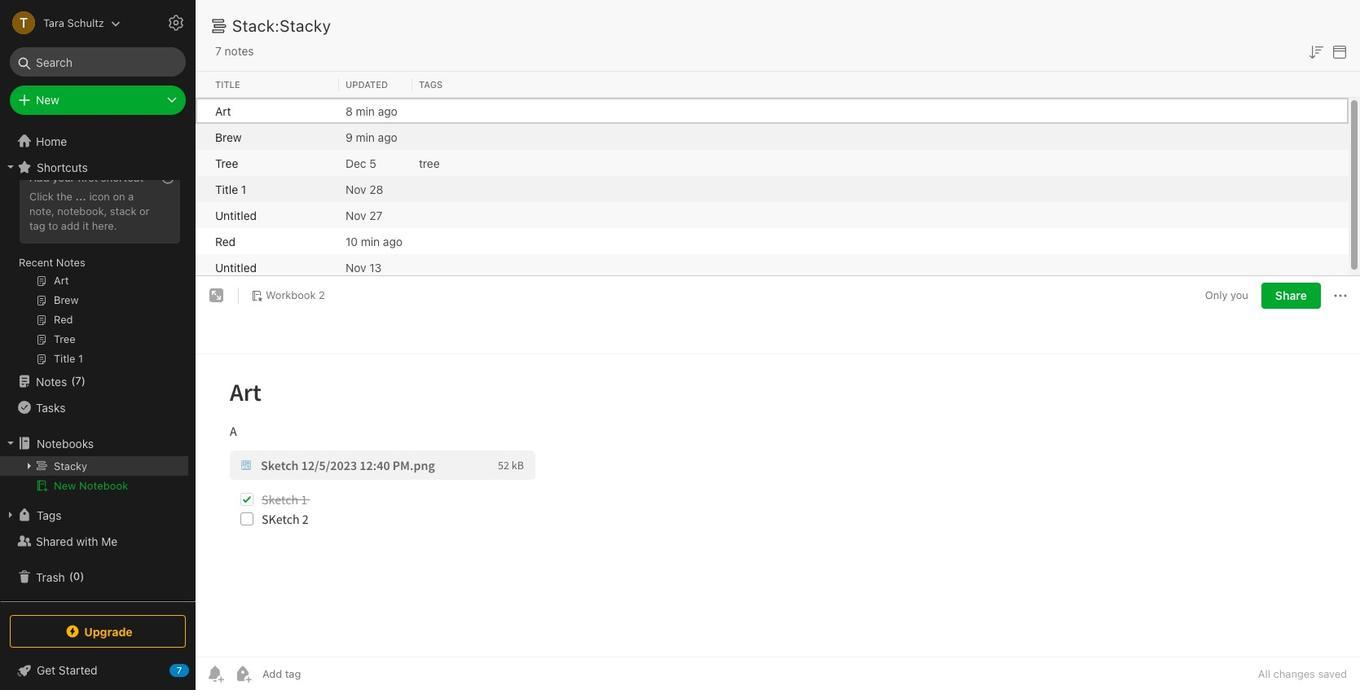 Task type: vqa. For each thing, say whether or not it's contained in the screenshot.
(
yes



Task type: describe. For each thing, give the bounding box(es) containing it.
new notebook
[[54, 479, 128, 492]]

to
[[48, 219, 58, 232]]

changes
[[1273, 667, 1315, 680]]

tree
[[215, 156, 238, 170]]

new for new
[[36, 93, 59, 107]]

tasks
[[36, 401, 66, 414]]

sort options image
[[1306, 42, 1326, 62]]

) for notes
[[81, 374, 86, 387]]

shared with me link
[[0, 528, 188, 554]]

schultz
[[67, 16, 104, 29]]

expand tags image
[[4, 509, 17, 522]]

red
[[215, 234, 236, 248]]

9 min ago
[[346, 130, 398, 144]]

first
[[78, 171, 98, 184]]

stack:stacky
[[232, 16, 331, 35]]

More actions field
[[1331, 283, 1350, 309]]

workbook 2
[[266, 289, 325, 302]]

settings image
[[166, 13, 186, 33]]

upgrade
[[84, 625, 133, 639]]

add
[[29, 171, 50, 184]]

Help and Learning task checklist field
[[0, 658, 196, 684]]

title for title
[[215, 79, 240, 89]]

shared with me
[[36, 534, 118, 548]]

recent notes
[[19, 256, 85, 269]]

2
[[319, 289, 325, 302]]

get
[[37, 663, 55, 677]]

notes ( 7 )
[[36, 374, 86, 388]]

home
[[36, 134, 67, 148]]

art
[[215, 104, 231, 118]]

new for new notebook
[[54, 479, 76, 492]]

9
[[346, 130, 353, 144]]

shortcuts
[[37, 160, 88, 174]]

me
[[101, 534, 118, 548]]

min for 10
[[361, 234, 380, 248]]

tasks button
[[0, 394, 188, 421]]

7 inside notes ( 7 )
[[75, 374, 81, 387]]

View options field
[[1326, 41, 1350, 62]]

upgrade button
[[10, 615, 186, 648]]

new notebook group
[[0, 456, 188, 502]]

7 notes
[[215, 44, 254, 58]]

expand notebooks image
[[4, 437, 17, 450]]

workbook
[[266, 289, 316, 302]]

Note Editor text field
[[196, 354, 1360, 657]]

add your first shortcut
[[29, 171, 144, 184]]

saved
[[1318, 667, 1347, 680]]

) for trash
[[80, 570, 84, 583]]

new button
[[10, 86, 186, 115]]

...
[[75, 190, 86, 203]]

row group containing art
[[196, 98, 1349, 280]]

5
[[369, 156, 376, 170]]

note,
[[29, 204, 54, 217]]

8 min ago
[[346, 104, 398, 118]]

notebooks link
[[0, 430, 188, 456]]

ago for 10 min ago
[[383, 234, 403, 248]]

tara schultz
[[43, 16, 104, 29]]

click to collapse image
[[189, 660, 202, 680]]

you
[[1231, 289, 1248, 302]]

Sort field
[[1306, 41, 1326, 62]]

nov for nov 28
[[346, 182, 366, 196]]

notebook,
[[57, 204, 107, 217]]

min for 9
[[356, 130, 375, 144]]

10 min ago
[[346, 234, 403, 248]]

a
[[128, 190, 134, 203]]

click
[[29, 190, 54, 203]]

nov 27
[[346, 208, 383, 222]]

10
[[346, 234, 358, 248]]

stack
[[110, 204, 136, 217]]

only you
[[1205, 289, 1248, 302]]

note window element
[[196, 276, 1360, 690]]

the
[[57, 190, 72, 203]]

tags button
[[0, 502, 188, 528]]

started
[[59, 663, 97, 677]]

it
[[83, 219, 89, 232]]

icon on a note, notebook, stack or tag to add it here.
[[29, 190, 150, 232]]

notes inside notes ( 7 )
[[36, 374, 67, 388]]

click the ...
[[29, 190, 86, 203]]

( for notes
[[71, 374, 75, 387]]

1
[[241, 182, 246, 196]]

tree containing home
[[0, 128, 196, 601]]

home link
[[0, 128, 196, 154]]



Task type: locate. For each thing, give the bounding box(es) containing it.
1 vertical spatial 7
[[75, 374, 81, 387]]

( inside 'trash ( 0 )'
[[69, 570, 73, 583]]

new inside popup button
[[36, 93, 59, 107]]

tags right updated at top left
[[419, 79, 443, 89]]

nov
[[346, 182, 366, 196], [346, 208, 366, 222], [346, 260, 366, 274]]

( inside notes ( 7 )
[[71, 374, 75, 387]]

28
[[369, 182, 383, 196]]

notes
[[225, 44, 254, 58]]

) inside notes ( 7 )
[[81, 374, 86, 387]]

with
[[76, 534, 98, 548]]

add a reminder image
[[205, 664, 225, 684]]

1 vertical spatial nov
[[346, 208, 366, 222]]

0 vertical spatial 7
[[215, 44, 222, 58]]

7 up the tasks 'button' on the left bottom of the page
[[75, 374, 81, 387]]

all changes saved
[[1258, 667, 1347, 680]]

tree
[[0, 128, 196, 601]]

2 untitled from the top
[[215, 260, 257, 274]]

share
[[1275, 288, 1307, 302]]

Account field
[[0, 7, 120, 39]]

1 vertical spatial title
[[215, 182, 238, 196]]

ago
[[378, 104, 398, 118], [378, 130, 398, 144], [383, 234, 403, 248]]

here.
[[92, 219, 117, 232]]

tag
[[29, 219, 45, 232]]

add
[[61, 219, 80, 232]]

0 horizontal spatial tags
[[37, 508, 61, 522]]

tags
[[419, 79, 443, 89], [37, 508, 61, 522]]

(
[[71, 374, 75, 387], [69, 570, 73, 583]]

1 vertical spatial notes
[[36, 374, 67, 388]]

shortcuts button
[[0, 154, 188, 180]]

workbook 2 button
[[245, 284, 331, 307]]

7 for 7 notes
[[215, 44, 222, 58]]

None search field
[[21, 47, 174, 77]]

shared
[[36, 534, 73, 548]]

tara
[[43, 16, 64, 29]]

( up the tasks 'button' on the left bottom of the page
[[71, 374, 75, 387]]

0 vertical spatial ago
[[378, 104, 398, 118]]

0 vertical spatial new
[[36, 93, 59, 107]]

nov left "28"
[[346, 182, 366, 196]]

new inside button
[[54, 479, 76, 492]]

notes
[[56, 256, 85, 269], [36, 374, 67, 388]]

min right 8
[[356, 104, 375, 118]]

min right 9
[[356, 130, 375, 144]]

2 row group from the top
[[196, 98, 1349, 280]]

1 untitled from the top
[[215, 208, 257, 222]]

icon
[[89, 190, 110, 203]]

tags inside button
[[37, 508, 61, 522]]

min for 8
[[356, 104, 375, 118]]

0 vertical spatial (
[[71, 374, 75, 387]]

7 for 7
[[177, 665, 182, 676]]

1 vertical spatial )
[[80, 570, 84, 583]]

0 vertical spatial min
[[356, 104, 375, 118]]

7 inside help and learning task checklist field
[[177, 665, 182, 676]]

nov 28
[[346, 182, 383, 196]]

) up the tasks 'button' on the left bottom of the page
[[81, 374, 86, 387]]

1 vertical spatial untitled
[[215, 260, 257, 274]]

notebook
[[79, 479, 128, 492]]

group containing add your first shortcut
[[0, 156, 188, 375]]

ago for 8 min ago
[[378, 104, 398, 118]]

)
[[81, 374, 86, 387], [80, 570, 84, 583]]

new up the home
[[36, 93, 59, 107]]

1 vertical spatial (
[[69, 570, 73, 583]]

3 nov from the top
[[346, 260, 366, 274]]

1 vertical spatial tags
[[37, 508, 61, 522]]

dec
[[346, 156, 366, 170]]

( for trash
[[69, 570, 73, 583]]

13
[[369, 260, 382, 274]]

( right trash
[[69, 570, 73, 583]]

ago for 9 min ago
[[378, 130, 398, 144]]

recent
[[19, 256, 53, 269]]

add tag image
[[233, 664, 253, 684]]

notes up tasks
[[36, 374, 67, 388]]

0 vertical spatial notes
[[56, 256, 85, 269]]

1 row group from the top
[[196, 72, 1360, 98]]

or
[[139, 204, 150, 217]]

8
[[346, 104, 353, 118]]

dec 5
[[346, 156, 376, 170]]

Search text field
[[21, 47, 174, 77]]

) inside 'trash ( 0 )'
[[80, 570, 84, 583]]

brew
[[215, 130, 242, 144]]

untitled down title 1
[[215, 208, 257, 222]]

2 vertical spatial 7
[[177, 665, 182, 676]]

0 horizontal spatial 7
[[75, 374, 81, 387]]

title 1
[[215, 182, 246, 196]]

0
[[73, 570, 80, 583]]

nov left 27
[[346, 208, 366, 222]]

row group
[[196, 72, 1360, 98], [196, 98, 1349, 280]]

get started
[[37, 663, 97, 677]]

trash ( 0 )
[[36, 570, 84, 584]]

nov left the 13
[[346, 260, 366, 274]]

share button
[[1262, 283, 1321, 309]]

1 horizontal spatial tags
[[419, 79, 443, 89]]

nov for nov 13
[[346, 260, 366, 274]]

1 vertical spatial min
[[356, 130, 375, 144]]

tags up shared
[[37, 508, 61, 522]]

0 vertical spatial )
[[81, 374, 86, 387]]

new notebook button
[[0, 476, 188, 495]]

only
[[1205, 289, 1228, 302]]

your
[[52, 171, 75, 184]]

untitled down red
[[215, 260, 257, 274]]

untitled
[[215, 208, 257, 222], [215, 260, 257, 274]]

updated
[[346, 79, 388, 89]]

group
[[0, 156, 188, 375]]

row group containing title
[[196, 72, 1360, 98]]

2 horizontal spatial 7
[[215, 44, 222, 58]]

min right 10
[[361, 234, 380, 248]]

nov 13
[[346, 260, 382, 274]]

title for title 1
[[215, 182, 238, 196]]

0 vertical spatial title
[[215, 79, 240, 89]]

trash
[[36, 570, 65, 584]]

2 vertical spatial nov
[[346, 260, 366, 274]]

notebooks
[[37, 436, 94, 450]]

nov for nov 27
[[346, 208, 366, 222]]

) right trash
[[80, 570, 84, 583]]

notes right "recent"
[[56, 256, 85, 269]]

1 title from the top
[[215, 79, 240, 89]]

0 vertical spatial untitled
[[215, 208, 257, 222]]

2 vertical spatial min
[[361, 234, 380, 248]]

cell
[[196, 98, 209, 124], [412, 202, 1349, 228], [412, 228, 1349, 254], [196, 254, 209, 280], [0, 456, 188, 476]]

cell inside "tree"
[[0, 456, 188, 476]]

title up art
[[215, 79, 240, 89]]

min
[[356, 104, 375, 118], [356, 130, 375, 144], [361, 234, 380, 248]]

title left 1
[[215, 182, 238, 196]]

7 left click to collapse image
[[177, 665, 182, 676]]

tree
[[419, 156, 440, 170]]

2 nov from the top
[[346, 208, 366, 222]]

title
[[215, 79, 240, 89], [215, 182, 238, 196]]

1 vertical spatial ago
[[378, 130, 398, 144]]

new left the notebook
[[54, 479, 76, 492]]

0 vertical spatial nov
[[346, 182, 366, 196]]

0 vertical spatial tags
[[419, 79, 443, 89]]

2 vertical spatial ago
[[383, 234, 403, 248]]

1 vertical spatial new
[[54, 479, 76, 492]]

2 title from the top
[[215, 182, 238, 196]]

7 left notes
[[215, 44, 222, 58]]

27
[[369, 208, 383, 222]]

all
[[1258, 667, 1271, 680]]

1 nov from the top
[[346, 182, 366, 196]]

expand note image
[[207, 286, 227, 305]]

on
[[113, 190, 125, 203]]

arrow image
[[23, 460, 36, 473]]

shortcut
[[101, 171, 144, 184]]

Add tag field
[[261, 667, 383, 681]]

7
[[215, 44, 222, 58], [75, 374, 81, 387], [177, 665, 182, 676]]

more actions image
[[1331, 286, 1350, 305]]

1 horizontal spatial 7
[[177, 665, 182, 676]]



